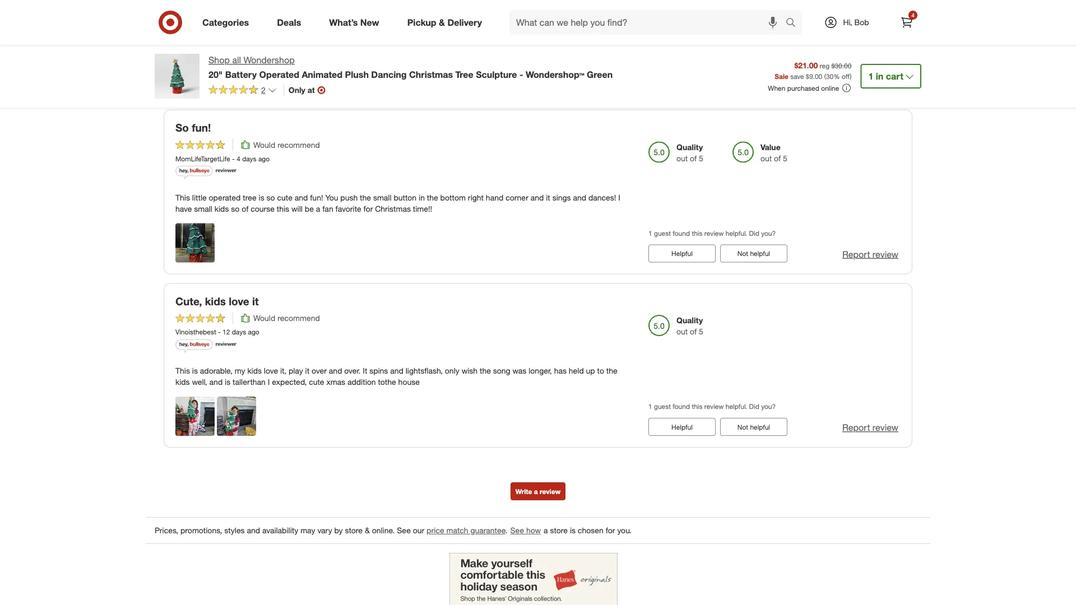 Task type: describe. For each thing, give the bounding box(es) containing it.
0 vertical spatial small
[[373, 192, 392, 202]]

time!!
[[413, 204, 432, 213]]

pickup
[[407, 17, 436, 28]]

this for so fun!
[[692, 229, 703, 237]]

momlifetargetlife
[[175, 154, 230, 163]]

new
[[360, 17, 379, 28]]

would for so fun!
[[253, 140, 275, 150]]

this for cute, kids love it
[[692, 402, 703, 411]]

wish
[[462, 366, 478, 376]]

recommend for cute, kids love it
[[278, 313, 320, 323]]

wondershop™
[[526, 69, 584, 80]]

was
[[513, 366, 526, 376]]

so fun!
[[175, 121, 211, 134]]

styles
[[224, 526, 245, 536]]

shop all wondershop 20" battery operated animated plush dancing christmas tree sculpture - wondershop™ green
[[208, 55, 613, 80]]

my
[[235, 366, 245, 376]]

guest for so fun!
[[654, 229, 671, 237]]

i inside this little operated tree is so cute and fun! you push the small button in the bottom right hand corner and it sings and dances! i have small kids so of course this will be a fan favorite for christmas time!!
[[618, 192, 620, 202]]

adorable,
[[200, 366, 233, 376]]

1 vertical spatial 4
[[237, 154, 240, 163]]

over.
[[344, 366, 361, 376]]

not helpful for so fun!
[[737, 249, 770, 258]]

battery
[[225, 69, 257, 80]]

the right to on the bottom right of page
[[606, 366, 617, 376]]

tree
[[455, 69, 473, 80]]

has
[[554, 366, 567, 376]]

(
[[824, 72, 826, 80]]

hi,
[[843, 17, 852, 27]]

all
[[232, 55, 241, 66]]

prices, promotions, styles and availability may vary by store & online. see our price match guarantee . see how a store is chosen for you.
[[155, 526, 632, 536]]

ago for cute, kids love it
[[248, 328, 259, 336]]

deals
[[277, 17, 301, 28]]

is down adorable,
[[225, 377, 230, 387]]

not for cute, kids love it
[[737, 423, 748, 431]]

1 vertical spatial for
[[606, 526, 615, 536]]

operated
[[259, 69, 299, 80]]

guest review image 2 of 2, zoom in image
[[217, 397, 256, 436]]

$21.00 reg $30.00 sale save $ 9.00 ( 30 % off )
[[775, 60, 852, 80]]

advertisement region
[[449, 553, 618, 605]]

report for so fun!
[[842, 249, 870, 260]]

.
[[505, 526, 508, 536]]

be
[[305, 204, 314, 213]]

review inside write a review button
[[540, 487, 561, 496]]

guest review image 1 of 1, zoom in image
[[175, 223, 215, 263]]

you
[[325, 192, 338, 202]]

wondershop
[[244, 55, 295, 66]]

pickup & delivery
[[407, 17, 482, 28]]

tothe
[[378, 377, 396, 387]]

christmas inside shop all wondershop 20" battery operated animated plush dancing christmas tree sculpture - wondershop™ green
[[409, 69, 453, 80]]

value
[[761, 142, 781, 152]]

corner
[[506, 192, 528, 202]]

not helpful button for so fun!
[[720, 245, 787, 263]]

this little operated tree is so cute and fun! you push the small button in the bottom right hand corner and it sings and dances! i have small kids so of course this will be a fan favorite for christmas time!!
[[175, 192, 620, 213]]

& inside pickup & delivery link
[[439, 17, 445, 28]]

it inside this little operated tree is so cute and fun! you push the small button in the bottom right hand corner and it sings and dances! i have small kids so of course this will be a fan favorite for christmas time!!
[[546, 192, 550, 202]]

and right sings
[[573, 192, 586, 202]]

save
[[790, 72, 804, 80]]

2 store from the left
[[550, 526, 568, 536]]

helpful for cute, kids love it
[[671, 423, 693, 431]]

course
[[251, 204, 275, 213]]

operated
[[209, 192, 241, 202]]

kids inside this little operated tree is so cute and fun! you push the small button in the bottom right hand corner and it sings and dances! i have small kids so of course this will be a fan favorite for christmas time!!
[[215, 204, 229, 213]]

photos
[[885, 40, 912, 51]]

with photos
[[864, 40, 912, 51]]

found for cute, kids love it
[[673, 402, 690, 411]]

0 vertical spatial 4
[[911, 11, 915, 18]]

up
[[586, 366, 595, 376]]

expected,
[[272, 377, 307, 387]]

2 see from the left
[[510, 526, 524, 536]]

off
[[842, 72, 850, 80]]

it
[[363, 366, 367, 376]]

only
[[445, 366, 459, 376]]

guest review image 1 of 2, zoom in image
[[175, 397, 215, 436]]

30
[[826, 72, 834, 80]]

availability
[[262, 526, 298, 536]]

search button
[[781, 10, 808, 37]]

cute,
[[175, 295, 202, 308]]

and up the xmas
[[329, 366, 342, 376]]

play
[[289, 366, 303, 376]]

out inside value out of 5
[[761, 153, 772, 163]]

what's
[[329, 17, 358, 28]]

the up time!!
[[427, 192, 438, 202]]

christmas inside this little operated tree is so cute and fun! you push the small button in the bottom right hand corner and it sings and dances! i have small kids so of course this will be a fan favorite for christmas time!!
[[375, 204, 411, 213]]

purchased
[[787, 84, 819, 92]]

0 horizontal spatial 2
[[261, 85, 266, 95]]

recommend for so fun!
[[278, 140, 320, 150]]

only
[[289, 85, 305, 95]]

when
[[768, 84, 785, 92]]

1 vertical spatial it
[[252, 295, 259, 308]]

1 guest found this review helpful. did you? for so fun!
[[648, 229, 776, 237]]

deals link
[[267, 10, 315, 35]]

you? for so fun!
[[761, 229, 776, 237]]

guarantee
[[470, 526, 505, 536]]

chosen
[[578, 526, 604, 536]]

and up tothe at the left of page
[[390, 366, 403, 376]]

this is adorable, my kids love it, play it over and over. it spins and lightsflash, only wish the song was longer, has held up to the kids well, and is tallerthan i expected, cute xmas addition tothe house
[[175, 366, 617, 387]]

pickup & delivery link
[[398, 10, 496, 35]]

What can we help you find? suggestions appear below search field
[[509, 10, 789, 35]]

kids left well,
[[175, 377, 190, 387]]

love inside this is adorable, my kids love it, play it over and over. it spins and lightsflash, only wish the song was longer, has held up to the kids well, and is tallerthan i expected, cute xmas addition tothe house
[[264, 366, 278, 376]]

1 store from the left
[[345, 526, 363, 536]]

$
[[806, 72, 809, 80]]

you.
[[617, 526, 632, 536]]

9.00
[[809, 72, 822, 80]]

how
[[526, 526, 541, 536]]

of inside value out of 5
[[774, 153, 781, 163]]

0 vertical spatial 1
[[868, 71, 873, 82]]

our
[[413, 526, 424, 536]]

fan
[[322, 204, 333, 213]]

to
[[597, 366, 604, 376]]

the right wish
[[480, 366, 491, 376]]

0 vertical spatial so
[[267, 192, 275, 202]]

what's new link
[[320, 10, 393, 35]]

2 horizontal spatial a
[[544, 526, 548, 536]]

at
[[308, 85, 315, 95]]

would for cute, kids love it
[[253, 313, 275, 323]]

match
[[446, 526, 468, 536]]

addition
[[347, 377, 376, 387]]

momlifetargetlife - 4 days ago
[[175, 154, 270, 163]]

0 vertical spatial in
[[876, 71, 883, 82]]

spins
[[369, 366, 388, 376]]

tallerthan
[[233, 377, 266, 387]]

1 horizontal spatial 2
[[529, 80, 534, 91]]

1 see from the left
[[397, 526, 411, 536]]

12
[[223, 328, 230, 336]]

shop
[[208, 55, 230, 66]]

cart
[[886, 71, 903, 82]]

)
[[850, 72, 852, 80]]

is left 'chosen' at the bottom right
[[570, 526, 576, 536]]

hi, bob
[[843, 17, 869, 27]]

over
[[312, 366, 327, 376]]

1 guest found this review helpful. did you? for cute, kids love it
[[648, 402, 776, 411]]



Task type: vqa. For each thing, say whether or not it's contained in the screenshot.
the top this
yes



Task type: locate. For each thing, give the bounding box(es) containing it.
cute up "will"
[[277, 192, 292, 202]]

2 vertical spatial found
[[673, 402, 690, 411]]

a right be
[[316, 204, 320, 213]]

2 report review from the top
[[842, 422, 898, 433]]

a right write at the left
[[534, 487, 538, 496]]

1 would from the top
[[253, 140, 275, 150]]

0 vertical spatial quality
[[676, 142, 703, 152]]

- inside shop all wondershop 20" battery operated animated plush dancing christmas tree sculpture - wondershop™ green
[[520, 69, 523, 80]]

this for cute,
[[175, 366, 190, 376]]

2 did from the top
[[749, 402, 759, 411]]

it inside this is adorable, my kids love it, play it over and over. it spins and lightsflash, only wish the song was longer, has held up to the kids well, and is tallerthan i expected, cute xmas addition tothe house
[[305, 366, 309, 376]]

0 vertical spatial report
[[842, 249, 870, 260]]

see left our
[[397, 526, 411, 536]]

write a review button
[[510, 483, 566, 501]]

report review button
[[842, 248, 898, 261], [842, 422, 898, 434]]

sculpture
[[476, 69, 517, 80]]

$21.00
[[794, 60, 818, 70]]

1 vertical spatial a
[[534, 487, 538, 496]]

would up momlifetargetlife - 4 days ago on the left
[[253, 140, 275, 150]]

days right 12
[[232, 328, 246, 336]]

2 vertical spatial it
[[305, 366, 309, 376]]

ago up course
[[258, 154, 270, 163]]

days
[[242, 154, 256, 163], [232, 328, 246, 336]]

2 report review button from the top
[[842, 422, 898, 434]]

0 vertical spatial ago
[[258, 154, 270, 163]]

1 horizontal spatial &
[[439, 17, 445, 28]]

2 left matching
[[529, 80, 534, 91]]

2 helpful from the top
[[671, 423, 693, 431]]

0 horizontal spatial cute
[[277, 192, 292, 202]]

vinoisthebest - 12 days ago
[[175, 328, 259, 336]]

1 vertical spatial this
[[175, 366, 190, 376]]

vinoisthebest
[[175, 328, 216, 336]]

kids right "cute,"
[[205, 295, 226, 308]]

write a review
[[515, 487, 561, 496]]

2 this from the top
[[175, 366, 190, 376]]

1 vertical spatial 1 guest found this review helpful. did you?
[[648, 402, 776, 411]]

so up course
[[267, 192, 275, 202]]

this for so
[[175, 192, 190, 202]]

2 would from the top
[[253, 313, 275, 323]]

you?
[[761, 229, 776, 237], [761, 402, 776, 411]]

song
[[493, 366, 510, 376]]

0 vertical spatial report review button
[[842, 248, 898, 261]]

not helpful button for cute, kids love it
[[720, 418, 787, 436]]

1 vertical spatial helpful
[[750, 423, 770, 431]]

did for cute, kids love it
[[749, 402, 759, 411]]

only at
[[289, 85, 315, 95]]

1 horizontal spatial a
[[534, 487, 538, 496]]

&
[[439, 17, 445, 28], [365, 526, 370, 536]]

1 vertical spatial would
[[253, 313, 275, 323]]

found
[[503, 80, 526, 91], [673, 229, 690, 237], [673, 402, 690, 411]]

helpful.
[[726, 229, 747, 237], [726, 402, 747, 411]]

1 vertical spatial 1
[[648, 229, 652, 237]]

would recommend up it, on the left bottom of page
[[253, 313, 320, 323]]

0 vertical spatial this
[[175, 192, 190, 202]]

-
[[520, 69, 523, 80], [232, 154, 235, 163], [218, 328, 221, 336]]

held
[[569, 366, 584, 376]]

it left sings
[[546, 192, 550, 202]]

this inside this little operated tree is so cute and fun! you push the small button in the bottom right hand corner and it sings and dances! i have small kids so of course this will be a fan favorite for christmas time!!
[[277, 204, 289, 213]]

it,
[[280, 366, 286, 376]]

1 horizontal spatial i
[[618, 192, 620, 202]]

xmas
[[326, 377, 345, 387]]

& left online.
[[365, 526, 370, 536]]

and right corner
[[531, 192, 544, 202]]

1 not from the top
[[737, 249, 748, 258]]

report review button for so fun!
[[842, 248, 898, 261]]

4 link
[[894, 10, 919, 35]]

house
[[398, 377, 420, 387]]

fun! right so
[[192, 121, 211, 134]]

online.
[[372, 526, 395, 536]]

love
[[229, 295, 249, 308], [264, 366, 278, 376]]

1 helpful from the top
[[750, 249, 770, 258]]

1 quality from the top
[[676, 142, 703, 152]]

1 vertical spatial love
[[264, 366, 278, 376]]

matching
[[536, 80, 573, 91]]

With photos checkbox
[[848, 40, 860, 51]]

cute inside this little operated tree is so cute and fun! you push the small button in the bottom right hand corner and it sings and dances! i have small kids so of course this will be a fan favorite for christmas time!!
[[277, 192, 292, 202]]

small down little
[[194, 204, 212, 213]]

value out of 5
[[761, 142, 787, 163]]

report review
[[842, 249, 898, 260], [842, 422, 898, 433]]

4 right momlifetargetlife at the top
[[237, 154, 240, 163]]

for left 'you.'
[[606, 526, 615, 536]]

small left button
[[373, 192, 392, 202]]

guest for cute, kids love it
[[654, 402, 671, 411]]

you? for cute, kids love it
[[761, 402, 776, 411]]

0 vertical spatial helpful.
[[726, 229, 747, 237]]

1 vertical spatial quality
[[676, 316, 703, 325]]

0 vertical spatial for
[[364, 204, 373, 213]]

sale
[[775, 72, 788, 80]]

is up well,
[[192, 366, 198, 376]]

2 guest from the top
[[654, 402, 671, 411]]

1 did from the top
[[749, 229, 759, 237]]

1 vertical spatial days
[[232, 328, 246, 336]]

this inside this is adorable, my kids love it, play it over and over. it spins and lightsflash, only wish the song was longer, has held up to the kids well, and is tallerthan i expected, cute xmas addition tothe house
[[175, 366, 190, 376]]

1 vertical spatial recommend
[[278, 313, 320, 323]]

2 horizontal spatial -
[[520, 69, 523, 80]]

a inside this little operated tree is so cute and fun! you push the small button in the bottom right hand corner and it sings and dances! i have small kids so of course this will be a fan favorite for christmas time!!
[[316, 204, 320, 213]]

green
[[587, 69, 613, 80]]

0 horizontal spatial fun!
[[192, 121, 211, 134]]

is up course
[[259, 192, 264, 202]]

for inside this little operated tree is so cute and fun! you push the small button in the bottom right hand corner and it sings and dances! i have small kids so of course this will be a fan favorite for christmas time!!
[[364, 204, 373, 213]]

not for so fun!
[[737, 249, 748, 258]]

1 vertical spatial this
[[692, 229, 703, 237]]

2 quality out of 5 from the top
[[676, 316, 703, 337]]

- right momlifetargetlife at the top
[[232, 154, 235, 163]]

0 horizontal spatial in
[[419, 192, 425, 202]]

a inside button
[[534, 487, 538, 496]]

- for kids
[[218, 328, 221, 336]]

we found 2 matching reviews
[[488, 80, 606, 91]]

0 vertical spatial -
[[520, 69, 523, 80]]

0 horizontal spatial see
[[397, 526, 411, 536]]

0 vertical spatial it
[[546, 192, 550, 202]]

2 link
[[208, 85, 277, 97]]

so
[[175, 121, 189, 134]]

lightsflash,
[[406, 366, 443, 376]]

it
[[546, 192, 550, 202], [252, 295, 259, 308], [305, 366, 309, 376]]

kids
[[215, 204, 229, 213], [205, 295, 226, 308], [247, 366, 262, 376], [175, 377, 190, 387]]

helpful for so fun!
[[750, 249, 770, 258]]

0 horizontal spatial so
[[231, 204, 239, 213]]

write
[[515, 487, 532, 496]]

report review for so fun!
[[842, 249, 898, 260]]

1 horizontal spatial -
[[232, 154, 235, 163]]

fun! inside this little operated tree is so cute and fun! you push the small button in the bottom right hand corner and it sings and dances! i have small kids so of course this will be a fan favorite for christmas time!!
[[310, 192, 323, 202]]

dances!
[[588, 192, 616, 202]]

0 vertical spatial did
[[749, 229, 759, 237]]

not helpful for cute, kids love it
[[737, 423, 770, 431]]

1 vertical spatial in
[[419, 192, 425, 202]]

found for so fun!
[[673, 229, 690, 237]]

2 quality from the top
[[676, 316, 703, 325]]

1 vertical spatial not helpful
[[737, 423, 770, 431]]

so down operated
[[231, 204, 239, 213]]

a right how
[[544, 526, 548, 536]]

1 in cart for 20" battery operated animated plush dancing christmas tree sculpture - wondershop™ green element
[[868, 71, 903, 82]]

helpful. for cute, kids love it
[[726, 402, 747, 411]]

this up have
[[175, 192, 190, 202]]

1 not helpful button from the top
[[720, 245, 787, 263]]

days for kids
[[232, 328, 246, 336]]

4
[[911, 11, 915, 18], [237, 154, 240, 163]]

2 vertical spatial this
[[692, 402, 703, 411]]

plush
[[345, 69, 369, 80]]

cute inside this is adorable, my kids love it, play it over and over. it spins and lightsflash, only wish the song was longer, has held up to the kids well, and is tallerthan i expected, cute xmas addition tothe house
[[309, 377, 324, 387]]

helpful button for so fun!
[[648, 245, 716, 263]]

recommend up 'play'
[[278, 313, 320, 323]]

i right tallerthan
[[268, 377, 270, 387]]

see right .
[[510, 526, 524, 536]]

bob
[[854, 17, 869, 27]]

2 vertical spatial a
[[544, 526, 548, 536]]

0 vertical spatial would
[[253, 140, 275, 150]]

and up "will"
[[295, 192, 308, 202]]

2 you? from the top
[[761, 402, 776, 411]]

this
[[277, 204, 289, 213], [692, 229, 703, 237], [692, 402, 703, 411]]

$30.00
[[831, 61, 852, 70]]

days up tree
[[242, 154, 256, 163]]

we
[[488, 80, 501, 91]]

1 report review from the top
[[842, 249, 898, 260]]

bottom
[[440, 192, 466, 202]]

helpful for so fun!
[[671, 249, 693, 258]]

- right sculpture
[[520, 69, 523, 80]]

1 horizontal spatial fun!
[[310, 192, 323, 202]]

1 1 guest found this review helpful. did you? from the top
[[648, 229, 776, 237]]

did
[[749, 229, 759, 237], [749, 402, 759, 411]]

0 vertical spatial days
[[242, 154, 256, 163]]

right
[[468, 192, 484, 202]]

1 for so fun!
[[648, 229, 652, 237]]

2 recommend from the top
[[278, 313, 320, 323]]

this left adorable,
[[175, 366, 190, 376]]

0 vertical spatial fun!
[[192, 121, 211, 134]]

store right how
[[550, 526, 568, 536]]

2 down operated
[[261, 85, 266, 95]]

fun! up be
[[310, 192, 323, 202]]

love up 12
[[229, 295, 249, 308]]

2 helpful button from the top
[[648, 418, 716, 436]]

with
[[864, 40, 882, 51]]

ago
[[258, 154, 270, 163], [248, 328, 259, 336]]

it right 'play'
[[305, 366, 309, 376]]

1 quality out of 5 from the top
[[676, 142, 703, 163]]

1 guest from the top
[[654, 229, 671, 237]]

0 vertical spatial quality out of 5
[[676, 142, 703, 163]]

1 vertical spatial fun!
[[310, 192, 323, 202]]

1 vertical spatial cute
[[309, 377, 324, 387]]

1 horizontal spatial so
[[267, 192, 275, 202]]

christmas down button
[[375, 204, 411, 213]]

i inside this is adorable, my kids love it, play it over and over. it spins and lightsflash, only wish the song was longer, has held up to the kids well, and is tallerthan i expected, cute xmas addition tothe house
[[268, 377, 270, 387]]

0 vertical spatial you?
[[761, 229, 776, 237]]

the right the push
[[360, 192, 371, 202]]

0 horizontal spatial for
[[364, 204, 373, 213]]

1 report from the top
[[842, 249, 870, 260]]

helpful button for cute, kids love it
[[648, 418, 716, 436]]

helpful
[[750, 249, 770, 258], [750, 423, 770, 431]]

report for cute, kids love it
[[842, 422, 870, 433]]

2 horizontal spatial it
[[546, 192, 550, 202]]

0 horizontal spatial love
[[229, 295, 249, 308]]

delivery
[[447, 17, 482, 28]]

recommend down only
[[278, 140, 320, 150]]

it up "vinoisthebest - 12 days ago" on the left
[[252, 295, 259, 308]]

0 horizontal spatial 4
[[237, 154, 240, 163]]

of inside this little operated tree is so cute and fun! you push the small button in the bottom right hand corner and it sings and dances! i have small kids so of course this will be a fan favorite for christmas time!!
[[242, 204, 248, 213]]

1 would recommend from the top
[[253, 140, 320, 150]]

kids up tallerthan
[[247, 366, 262, 376]]

0 vertical spatial helpful
[[750, 249, 770, 258]]

will
[[291, 204, 303, 213]]

2 not helpful from the top
[[737, 423, 770, 431]]

- for fun!
[[232, 154, 235, 163]]

1 vertical spatial you?
[[761, 402, 776, 411]]

1 not helpful from the top
[[737, 249, 770, 258]]

days for fun!
[[242, 154, 256, 163]]

store right by
[[345, 526, 363, 536]]

1 vertical spatial so
[[231, 204, 239, 213]]

when purchased online
[[768, 84, 839, 92]]

ago for so fun!
[[258, 154, 270, 163]]

1 horizontal spatial cute
[[309, 377, 324, 387]]

0 vertical spatial christmas
[[409, 69, 453, 80]]

1 vertical spatial helpful
[[671, 423, 693, 431]]

1 horizontal spatial store
[[550, 526, 568, 536]]

0 horizontal spatial small
[[194, 204, 212, 213]]

in up time!!
[[419, 192, 425, 202]]

would recommend for cute, kids love it
[[253, 313, 320, 323]]

2 not helpful button from the top
[[720, 418, 787, 436]]

did for so fun!
[[749, 229, 759, 237]]

2 1 guest found this review helpful. did you? from the top
[[648, 402, 776, 411]]

5 inside value out of 5
[[783, 153, 787, 163]]

2 report from the top
[[842, 422, 870, 433]]

0 vertical spatial not helpful
[[737, 249, 770, 258]]

5
[[699, 153, 703, 163], [783, 153, 787, 163], [699, 327, 703, 337]]

0 vertical spatial helpful
[[671, 249, 693, 258]]

reg
[[820, 61, 830, 70]]

2
[[529, 80, 534, 91], [261, 85, 266, 95]]

& right pickup
[[439, 17, 445, 28]]

longer,
[[529, 366, 552, 376]]

1
[[868, 71, 873, 82], [648, 229, 652, 237], [648, 402, 652, 411]]

would recommend for so fun!
[[253, 140, 320, 150]]

1 vertical spatial report
[[842, 422, 870, 433]]

1 helpful from the top
[[671, 249, 693, 258]]

0 horizontal spatial store
[[345, 526, 363, 536]]

0 vertical spatial recommend
[[278, 140, 320, 150]]

for right the favorite
[[364, 204, 373, 213]]

1 vertical spatial ago
[[248, 328, 259, 336]]

i right dances!
[[618, 192, 620, 202]]

is inside this little operated tree is so cute and fun! you push the small button in the bottom right hand corner and it sings and dances! i have small kids so of course this will be a fan favorite for christmas time!!
[[259, 192, 264, 202]]

categories
[[202, 17, 249, 28]]

promotions,
[[180, 526, 222, 536]]

1 vertical spatial would recommend
[[253, 313, 320, 323]]

cute, kids love it
[[175, 295, 259, 308]]

- left 12
[[218, 328, 221, 336]]

2 vertical spatial 1
[[648, 402, 652, 411]]

0 vertical spatial cute
[[277, 192, 292, 202]]

1 vertical spatial report review
[[842, 422, 898, 433]]

4 up photos
[[911, 11, 915, 18]]

1 guest found this review helpful. did you?
[[648, 229, 776, 237], [648, 402, 776, 411]]

1 vertical spatial christmas
[[375, 204, 411, 213]]

would up "vinoisthebest - 12 days ago" on the left
[[253, 313, 275, 323]]

report review for cute, kids love it
[[842, 422, 898, 433]]

2 helpful from the top
[[750, 423, 770, 431]]

cute down over
[[309, 377, 324, 387]]

ago right 12
[[248, 328, 259, 336]]

love left it, on the left bottom of page
[[264, 366, 278, 376]]

1 vertical spatial did
[[749, 402, 759, 411]]

2 would recommend from the top
[[253, 313, 320, 323]]

1 report review button from the top
[[842, 248, 898, 261]]

0 vertical spatial found
[[503, 80, 526, 91]]

0 horizontal spatial i
[[268, 377, 270, 387]]

christmas left tree
[[409, 69, 453, 80]]

1 helpful. from the top
[[726, 229, 747, 237]]

0 vertical spatial not helpful button
[[720, 245, 787, 263]]

for
[[364, 204, 373, 213], [606, 526, 615, 536]]

0 vertical spatial report review
[[842, 249, 898, 260]]

and right styles
[[247, 526, 260, 536]]

1 vertical spatial found
[[673, 229, 690, 237]]

2 not from the top
[[737, 423, 748, 431]]

in inside this little operated tree is so cute and fun! you push the small button in the bottom right hand corner and it sings and dances! i have small kids so of course this will be a fan favorite for christmas time!!
[[419, 192, 425, 202]]

helpful. for so fun!
[[726, 229, 747, 237]]

1 vertical spatial not helpful button
[[720, 418, 787, 436]]

would recommend down only
[[253, 140, 320, 150]]

report review button for cute, kids love it
[[842, 422, 898, 434]]

2 vertical spatial -
[[218, 328, 221, 336]]

1 horizontal spatial 4
[[911, 11, 915, 18]]

1 vertical spatial &
[[365, 526, 370, 536]]

a
[[316, 204, 320, 213], [534, 487, 538, 496], [544, 526, 548, 536]]

2 helpful. from the top
[[726, 402, 747, 411]]

1 vertical spatial report review button
[[842, 422, 898, 434]]

quality
[[676, 142, 703, 152], [676, 316, 703, 325]]

and down adorable,
[[209, 377, 223, 387]]

0 vertical spatial this
[[277, 204, 289, 213]]

1 vertical spatial i
[[268, 377, 270, 387]]

1 vertical spatial small
[[194, 204, 212, 213]]

0 vertical spatial i
[[618, 192, 620, 202]]

little
[[192, 192, 207, 202]]

fun!
[[192, 121, 211, 134], [310, 192, 323, 202]]

1 horizontal spatial in
[[876, 71, 883, 82]]

image of 20" battery operated animated plush dancing christmas tree sculpture - wondershop™ green image
[[155, 54, 200, 99]]

1 vertical spatial not
[[737, 423, 748, 431]]

1 you? from the top
[[761, 229, 776, 237]]

1 for cute, kids love it
[[648, 402, 652, 411]]

0 vertical spatial helpful button
[[648, 245, 716, 263]]

0 vertical spatial &
[[439, 17, 445, 28]]

helpful for cute, kids love it
[[750, 423, 770, 431]]

1 recommend from the top
[[278, 140, 320, 150]]

1 horizontal spatial for
[[606, 526, 615, 536]]

this inside this little operated tree is so cute and fun! you push the small button in the bottom right hand corner and it sings and dances! i have small kids so of course this will be a fan favorite for christmas time!!
[[175, 192, 190, 202]]

in left cart
[[876, 71, 883, 82]]

search
[[781, 18, 808, 29]]

0 vertical spatial would recommend
[[253, 140, 320, 150]]

price match guarantee link
[[427, 526, 505, 536]]

helpful
[[671, 249, 693, 258], [671, 423, 693, 431]]

push
[[340, 192, 358, 202]]

1 helpful button from the top
[[648, 245, 716, 263]]

1 in cart
[[868, 71, 903, 82]]

sings
[[552, 192, 571, 202]]

1 vertical spatial helpful.
[[726, 402, 747, 411]]

the
[[360, 192, 371, 202], [427, 192, 438, 202], [480, 366, 491, 376], [606, 366, 617, 376]]

0 vertical spatial love
[[229, 295, 249, 308]]

1 horizontal spatial love
[[264, 366, 278, 376]]

what's new
[[329, 17, 379, 28]]

1 this from the top
[[175, 192, 190, 202]]

animated
[[302, 69, 342, 80]]

kids down operated
[[215, 204, 229, 213]]



